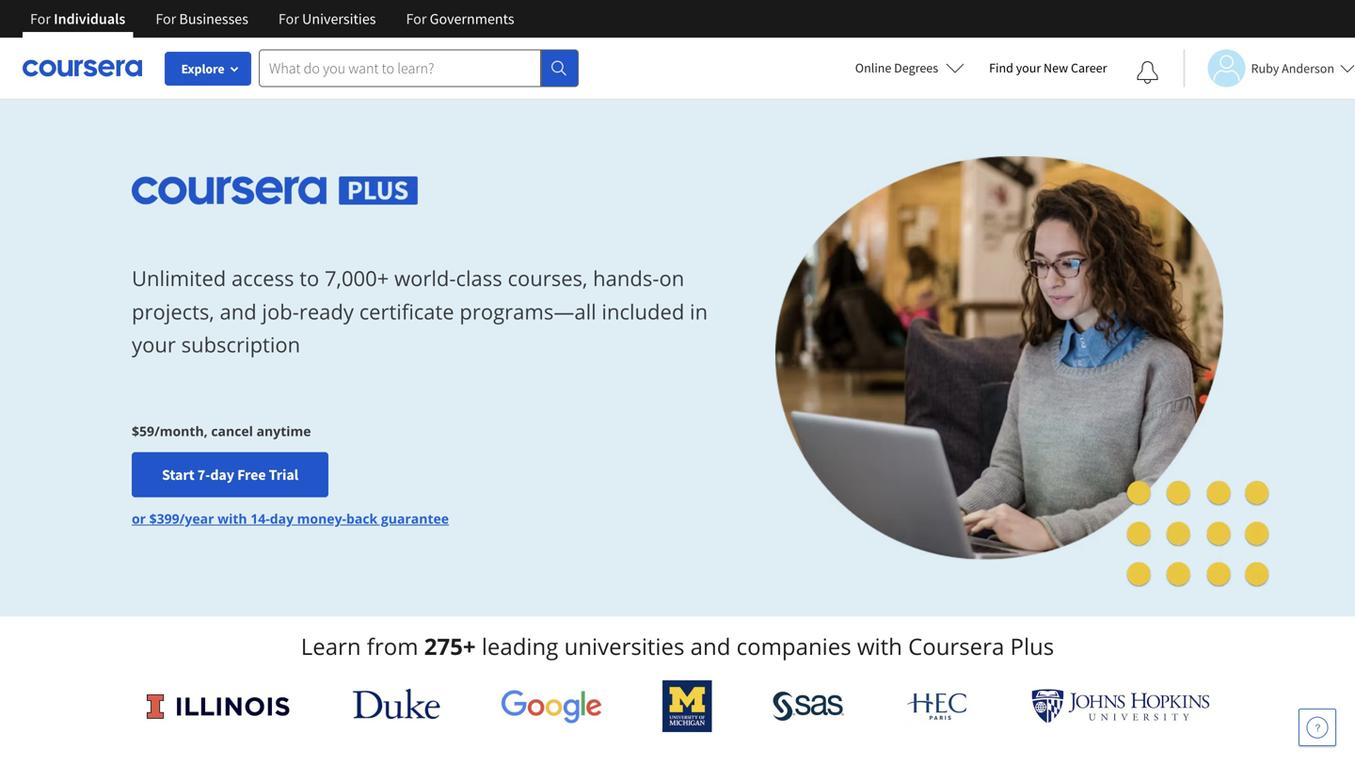 Task type: describe. For each thing, give the bounding box(es) containing it.
class
[[456, 264, 502, 292]]

your inside unlimited access to 7,000+ world-class courses, hands-on projects, and job-ready certificate programs—all included in your subscription
[[132, 330, 176, 359]]

unlimited access to 7,000+ world-class courses, hands-on projects, and job-ready certificate programs—all included in your subscription
[[132, 264, 708, 359]]

university of illinois at urbana-champaign image
[[145, 691, 292, 721]]

plus
[[1010, 631, 1054, 662]]

1 horizontal spatial and
[[690, 631, 731, 662]]

trial
[[269, 465, 298, 484]]

explore button
[[165, 52, 251, 86]]

help center image
[[1306, 716, 1329, 739]]

$399
[[149, 509, 179, 527]]

find your new career
[[989, 59, 1107, 76]]

hec paris image
[[905, 687, 971, 726]]

$59 /month, cancel anytime
[[132, 422, 311, 440]]

for governments
[[406, 9, 514, 28]]

$59
[[132, 422, 154, 440]]

ruby
[[1251, 60, 1279, 77]]

14-
[[251, 509, 270, 527]]

or $399 /year with 14-day money-back guarantee
[[132, 509, 449, 527]]

on
[[659, 264, 684, 292]]

university of michigan image
[[663, 680, 712, 732]]

ruby anderson
[[1251, 60, 1334, 77]]

for universities
[[278, 9, 376, 28]]

learn from 275+ leading universities and companies with coursera plus
[[301, 631, 1054, 662]]

find
[[989, 59, 1013, 76]]

for individuals
[[30, 9, 125, 28]]

businesses
[[179, 9, 248, 28]]

start
[[162, 465, 195, 484]]

google image
[[501, 689, 602, 724]]

0 vertical spatial with
[[217, 509, 247, 527]]

duke university image
[[353, 689, 440, 719]]

1 horizontal spatial with
[[857, 631, 902, 662]]

ruby anderson button
[[1183, 49, 1355, 87]]

courses,
[[508, 264, 588, 292]]

and inside unlimited access to 7,000+ world-class courses, hands-on projects, and job-ready certificate programs—all included in your subscription
[[220, 297, 257, 326]]

governments
[[430, 9, 514, 28]]

back
[[346, 509, 378, 527]]

hands-
[[593, 264, 659, 292]]

sas image
[[773, 691, 845, 721]]

/year
[[179, 509, 214, 527]]

online degrees
[[855, 59, 938, 76]]

show notifications image
[[1136, 61, 1159, 84]]

access
[[231, 264, 294, 292]]

universities
[[564, 631, 685, 662]]

explore
[[181, 60, 224, 77]]

banner navigation
[[15, 0, 529, 38]]

companies
[[737, 631, 851, 662]]

new
[[1044, 59, 1068, 76]]

7,000+
[[325, 264, 389, 292]]



Task type: vqa. For each thing, say whether or not it's contained in the screenshot.
day
yes



Task type: locate. For each thing, give the bounding box(es) containing it.
for left businesses
[[156, 9, 176, 28]]

/month,
[[154, 422, 208, 440]]

with left coursera
[[857, 631, 902, 662]]

leading
[[482, 631, 558, 662]]

and up subscription
[[220, 297, 257, 326]]

unlimited
[[132, 264, 226, 292]]

start 7-day free trial
[[162, 465, 298, 484]]

programs—all
[[460, 297, 596, 326]]

or
[[132, 509, 146, 527]]

individuals
[[54, 9, 125, 28]]

your down projects,
[[132, 330, 176, 359]]

day left free
[[210, 465, 234, 484]]

in
[[690, 297, 708, 326]]

for left universities
[[278, 9, 299, 28]]

subscription
[[181, 330, 300, 359]]

1 vertical spatial your
[[132, 330, 176, 359]]

certificate
[[359, 297, 454, 326]]

online degrees button
[[840, 47, 980, 88]]

for businesses
[[156, 9, 248, 28]]

universities
[[302, 9, 376, 28]]

johns hopkins university image
[[1031, 689, 1210, 724]]

money-
[[297, 509, 346, 527]]

find your new career link
[[980, 56, 1117, 80]]

your right find
[[1016, 59, 1041, 76]]

with
[[217, 509, 247, 527], [857, 631, 902, 662]]

day inside button
[[210, 465, 234, 484]]

included
[[602, 297, 685, 326]]

your
[[1016, 59, 1041, 76], [132, 330, 176, 359]]

0 horizontal spatial with
[[217, 509, 247, 527]]

for
[[30, 9, 51, 28], [156, 9, 176, 28], [278, 9, 299, 28], [406, 9, 427, 28]]

free
[[237, 465, 266, 484]]

1 horizontal spatial day
[[270, 509, 294, 527]]

day left money-
[[270, 509, 294, 527]]

coursera image
[[23, 53, 142, 83]]

anytime
[[257, 422, 311, 440]]

for for businesses
[[156, 9, 176, 28]]

and up university of michigan 'image'
[[690, 631, 731, 662]]

1 vertical spatial day
[[270, 509, 294, 527]]

0 horizontal spatial and
[[220, 297, 257, 326]]

for for individuals
[[30, 9, 51, 28]]

None search field
[[259, 49, 579, 87]]

career
[[1071, 59, 1107, 76]]

7-
[[197, 465, 210, 484]]

degrees
[[894, 59, 938, 76]]

for for universities
[[278, 9, 299, 28]]

What do you want to learn? text field
[[259, 49, 541, 87]]

cancel
[[211, 422, 253, 440]]

for left 'individuals' at the left top of the page
[[30, 9, 51, 28]]

from
[[367, 631, 418, 662]]

start 7-day free trial button
[[132, 452, 329, 497]]

0 vertical spatial day
[[210, 465, 234, 484]]

ready
[[299, 297, 354, 326]]

day
[[210, 465, 234, 484], [270, 509, 294, 527]]

275+
[[424, 631, 476, 662]]

0 vertical spatial your
[[1016, 59, 1041, 76]]

anderson
[[1282, 60, 1334, 77]]

learn
[[301, 631, 361, 662]]

2 for from the left
[[156, 9, 176, 28]]

0 horizontal spatial your
[[132, 330, 176, 359]]

online
[[855, 59, 892, 76]]

coursera
[[908, 631, 1004, 662]]

to
[[299, 264, 319, 292]]

4 for from the left
[[406, 9, 427, 28]]

1 vertical spatial with
[[857, 631, 902, 662]]

guarantee
[[381, 509, 449, 527]]

1 vertical spatial and
[[690, 631, 731, 662]]

0 horizontal spatial day
[[210, 465, 234, 484]]

with left 14-
[[217, 509, 247, 527]]

world-
[[394, 264, 456, 292]]

0 vertical spatial and
[[220, 297, 257, 326]]

3 for from the left
[[278, 9, 299, 28]]

projects,
[[132, 297, 214, 326]]

1 horizontal spatial your
[[1016, 59, 1041, 76]]

and
[[220, 297, 257, 326], [690, 631, 731, 662]]

coursera plus image
[[132, 177, 418, 205]]

for up the 'what do you want to learn?' text box
[[406, 9, 427, 28]]

job-
[[262, 297, 299, 326]]

1 for from the left
[[30, 9, 51, 28]]

for for governments
[[406, 9, 427, 28]]



